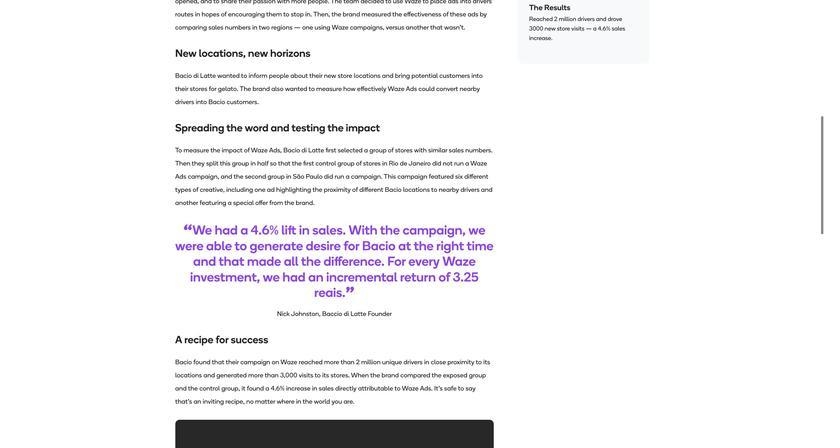 Task type: locate. For each thing, give the bounding box(es) containing it.
1 vertical spatial new
[[248, 47, 268, 60]]

bacio
[[175, 72, 192, 80], [208, 98, 225, 106], [283, 146, 300, 154], [385, 186, 402, 194], [362, 238, 396, 254], [175, 358, 192, 366]]

brand inside bacio found that their campaign on waze reached more than 2 million unique drivers in close proximity to its locations and generated more than 3,000 visits to its stores. when the brand compared the exposed group and the control group, it found a 4.6% increase in sales directly attributable to waze ads. it's safe to say that's an inviting recipe, no matter where in the world you are.
[[382, 372, 399, 379]]

of left 3.25
[[439, 269, 450, 285]]

1 vertical spatial proximity
[[447, 358, 474, 366]]

a up matter
[[265, 385, 269, 393]]

4.6% left lift
[[251, 222, 279, 238]]

inform
[[249, 72, 267, 80]]

in right lift
[[299, 222, 310, 238]]

0 horizontal spatial different
[[359, 186, 383, 194]]

di right baccio
[[344, 310, 349, 318]]

nearby down customers
[[460, 85, 480, 93]]

on
[[272, 358, 279, 366]]

drivers inside bacio found that their campaign on waze reached more than 2 million unique drivers in close proximity to its locations and generated more than 3,000 visits to its stores. when the brand compared the exposed group and the control group, it found a 4.6% increase in sales directly attributable to waze ads. it's safe to say that's an inviting recipe, no matter where in the world you are.
[[404, 358, 423, 366]]

1 vertical spatial ads
[[175, 173, 186, 181]]

the down paulo
[[313, 186, 322, 194]]

0 vertical spatial for
[[209, 85, 216, 93]]

ads left could
[[406, 85, 417, 93]]

control
[[315, 160, 336, 167], [199, 385, 220, 393]]

1 vertical spatial million
[[361, 358, 381, 366]]

di down testing
[[302, 146, 307, 154]]

1 horizontal spatial locations
[[354, 72, 381, 80]]

first up paulo
[[303, 160, 314, 167]]

0 vertical spatial 2
[[554, 16, 557, 23]]

stores left gelato.
[[190, 85, 207, 93]]

0 vertical spatial brand
[[253, 85, 270, 93]]

0 vertical spatial latte
[[200, 72, 216, 80]]

2 up the when
[[356, 358, 360, 366]]

0 vertical spatial campaign
[[397, 173, 427, 181]]

1 vertical spatial than
[[265, 372, 279, 379]]

brand inside bacio di latte wanted to inform people about their new store locations and bring potential customers into their stores for gelato. the brand also wanted to measure how effectively waze ads could convert nearby drivers into bacio customers.
[[253, 85, 270, 93]]

campaign, up "every"
[[403, 222, 466, 238]]

4.6% inside reached 2 million drivers and drove 3000 new store visits — a 4.6% sales increase.
[[598, 25, 610, 32]]

customers
[[439, 72, 470, 80]]

this
[[220, 160, 231, 167]]

and
[[596, 16, 606, 23], [382, 72, 393, 80], [271, 122, 289, 134], [221, 173, 232, 181], [481, 186, 493, 194], [193, 254, 216, 269], [203, 372, 215, 379], [175, 385, 187, 393]]

drivers down six
[[461, 186, 480, 194]]

a down numbers. on the top right of the page
[[465, 160, 469, 167]]

new inside bacio di latte wanted to inform people about their new store locations and bring potential customers into their stores for gelato. the brand also wanted to measure how effectively waze ads could convert nearby drivers into bacio customers.
[[324, 72, 336, 80]]

nearby down featured
[[439, 186, 459, 194]]

found
[[193, 358, 210, 366], [247, 385, 264, 393]]

1 horizontal spatial more
[[324, 358, 339, 366]]

4.6% up the where
[[271, 385, 285, 393]]

offer
[[255, 199, 268, 207]]

1 horizontal spatial nearby
[[460, 85, 480, 93]]

1 vertical spatial 4.6%
[[251, 222, 279, 238]]

also
[[271, 85, 284, 93]]

impact up this
[[222, 146, 243, 154]]

of inside we had a 4.6% lift in sales. with the campaign, we were able to generate desire for bacio at the right time and that made all the difference. for every waze investment, we had an incremental return of 3.25 reais.
[[439, 269, 450, 285]]

new up 'inform'
[[248, 47, 268, 60]]

1 vertical spatial did
[[324, 173, 333, 181]]

1 vertical spatial an
[[194, 398, 201, 406]]

control up inviting
[[199, 385, 220, 393]]

success
[[231, 334, 268, 346]]

0 vertical spatial we
[[468, 222, 485, 238]]

1 horizontal spatial ads
[[406, 85, 417, 93]]

1 vertical spatial 2
[[356, 358, 360, 366]]

latte left founder
[[350, 310, 366, 318]]

to inside we had a 4.6% lift in sales. with the campaign, we were able to generate desire for bacio at the right time and that made all the difference. for every waze investment, we had an incremental return of 3.25 reais.
[[235, 238, 247, 254]]

0 horizontal spatial did
[[324, 173, 333, 181]]

0 horizontal spatial first
[[303, 160, 314, 167]]

when
[[351, 372, 369, 379]]

4.6%
[[598, 25, 610, 32], [251, 222, 279, 238], [271, 385, 285, 393]]

drivers up spreading
[[175, 98, 194, 106]]

different right six
[[464, 173, 488, 181]]

1 horizontal spatial campaign
[[397, 173, 427, 181]]

0 vertical spatial had
[[215, 222, 238, 238]]

of
[[244, 146, 250, 154], [388, 146, 394, 154], [356, 160, 362, 167], [193, 186, 198, 194], [352, 186, 358, 194], [439, 269, 450, 285]]

compared
[[400, 372, 430, 379]]

1 horizontal spatial run
[[454, 160, 464, 167]]

a inside we had a 4.6% lift in sales. with the campaign, we were able to generate desire for bacio at the right time and that made all the difference. for every waze investment, we had an incremental return of 3.25 reais.
[[240, 222, 248, 238]]

1 horizontal spatial sales
[[449, 146, 464, 154]]

visits inside reached 2 million drivers and drove 3000 new store visits — a 4.6% sales increase.
[[571, 25, 584, 32]]

a
[[175, 334, 182, 346]]

locations inside bacio di latte wanted to inform people about their new store locations and bring potential customers into their stores for gelato. the brand also wanted to measure how effectively waze ads could convert nearby drivers into bacio customers.
[[354, 72, 381, 80]]

paulo
[[306, 173, 323, 181]]

an right the all
[[308, 269, 324, 285]]

0 vertical spatial measure
[[316, 85, 342, 93]]

1 horizontal spatial found
[[247, 385, 264, 393]]

impact inside to measure the impact of waze ads, bacio di latte first selected a group of stores with similar sales numbers. then they split this group in half so that the first control group of stores in rio de janeiro did not run a waze ads campaign, and the second group in são paulo did run a campaign. this campaign featured six different types of creative, including one ad highlighting the proximity of different bacio locations to nearby drivers and another featuring a special offer from the brand.
[[222, 146, 243, 154]]

to measure the impact of waze ads, bacio di latte first selected a group of stores with similar sales numbers. then they split this group in half so that the first control group of stores in rio de janeiro did not run a waze ads campaign, and the second group in são paulo did run a campaign. this campaign featured six different types of creative, including one ad highlighting the proximity of different bacio locations to nearby drivers and another featuring a special offer from the brand.
[[175, 146, 493, 207]]

1 horizontal spatial control
[[315, 160, 336, 167]]

0 horizontal spatial we
[[263, 269, 280, 285]]

nick
[[277, 310, 290, 318]]

1 vertical spatial for
[[343, 238, 359, 254]]

a recipe for success
[[175, 334, 268, 346]]

di inside to measure the impact of waze ads, bacio di latte first selected a group of stores with similar sales numbers. then they split this group in half so that the first control group of stores in rio de janeiro did not run a waze ads campaign, and the second group in são paulo did run a campaign. this campaign featured six different types of creative, including one ad highlighting the proximity of different bacio locations to nearby drivers and another featuring a special offer from the brand.
[[302, 146, 307, 154]]

wanted
[[217, 72, 240, 80], [285, 85, 307, 93]]

0 horizontal spatial impact
[[222, 146, 243, 154]]

latte inside to measure the impact of waze ads, bacio di latte first selected a group of stores with similar sales numbers. then they split this group in half so that the first control group of stores in rio de janeiro did not run a waze ads campaign, and the second group in são paulo did run a campaign. this campaign featured six different types of creative, including one ad highlighting the proximity of different bacio locations to nearby drivers and another featuring a special offer from the brand.
[[308, 146, 324, 154]]

effectively
[[357, 85, 386, 93]]

all
[[284, 254, 298, 269]]

1 vertical spatial visits
[[299, 372, 313, 379]]

0 horizontal spatial their
[[175, 85, 188, 93]]

1 horizontal spatial visits
[[571, 25, 584, 32]]

3000
[[529, 25, 543, 32]]

2 vertical spatial new
[[324, 72, 336, 80]]

measure up "they"
[[184, 146, 209, 154]]

the right the all
[[301, 254, 321, 269]]

did
[[432, 160, 441, 167], [324, 173, 333, 181]]

johnston,
[[291, 310, 321, 318]]

1 horizontal spatial million
[[559, 16, 576, 23]]

bacio inside we had a 4.6% lift in sales. with the campaign, we were able to generate desire for bacio at the right time and that made all the difference. for every waze investment, we had an incremental return of 3.25 reais.
[[362, 238, 396, 254]]

0 vertical spatial nearby
[[460, 85, 480, 93]]

bacio di latte wanted to inform people about their new store locations and bring potential customers into their stores for gelato. the brand also wanted to measure how effectively waze ads could convert nearby drivers into bacio customers.
[[175, 72, 483, 106]]

sales down the drove
[[612, 25, 625, 32]]

group down selected on the left
[[337, 160, 355, 167]]

reached 2 million drivers and drove 3000 new store visits — a 4.6% sales increase.
[[529, 16, 625, 42]]

4.6% inside bacio found that their campaign on waze reached more than 2 million unique drivers in close proximity to its locations and generated more than 3,000 visits to its stores. when the brand compared the exposed group and the control group, it found a 4.6% increase in sales directly attributable to waze ads. it's safe to say that's an inviting recipe, no matter where in the world you are.
[[271, 385, 285, 393]]

waze inside we had a 4.6% lift in sales. with the campaign, we were able to generate desire for bacio at the right time and that made all the difference. for every waze investment, we had an incremental return of 3.25 reais.
[[442, 254, 476, 269]]

to
[[241, 72, 247, 80], [309, 85, 315, 93], [431, 186, 437, 194], [235, 238, 247, 254], [476, 358, 482, 366], [315, 372, 321, 379], [394, 385, 401, 393], [458, 385, 464, 393]]

the inside bacio di latte wanted to inform people about their new store locations and bring potential customers into their stores for gelato. the brand also wanted to measure how effectively waze ads could convert nearby drivers into bacio customers.
[[240, 85, 251, 93]]

campaign
[[397, 173, 427, 181], [240, 358, 270, 366]]

0 vertical spatial an
[[308, 269, 324, 285]]

2 vertical spatial that
[[212, 358, 224, 366]]

convert
[[436, 85, 458, 93]]

drove
[[608, 16, 622, 23]]

0 vertical spatial the
[[529, 3, 543, 12]]

new down reached
[[545, 25, 556, 32]]

that left made
[[219, 254, 244, 269]]

0 horizontal spatial into
[[196, 98, 207, 106]]

1 vertical spatial found
[[247, 385, 264, 393]]

0 vertical spatial million
[[559, 16, 576, 23]]

for
[[209, 85, 216, 93], [343, 238, 359, 254], [216, 334, 229, 346]]

0 vertical spatial store
[[557, 25, 570, 32]]

in left rio
[[382, 160, 387, 167]]

0 horizontal spatial an
[[194, 398, 201, 406]]

new right 'about'
[[324, 72, 336, 80]]

latte
[[200, 72, 216, 80], [308, 146, 324, 154], [350, 310, 366, 318]]

than
[[341, 358, 354, 366], [265, 372, 279, 379]]

close
[[431, 358, 446, 366]]

2 inside bacio found that their campaign on waze reached more than 2 million unique drivers in close proximity to its locations and generated more than 3,000 visits to its stores. when the brand compared the exposed group and the control group, it found a 4.6% increase in sales directly attributable to waze ads. it's safe to say that's an inviting recipe, no matter where in the world you are.
[[356, 358, 360, 366]]

into
[[471, 72, 483, 80], [196, 98, 207, 106]]

spreading
[[175, 122, 224, 134]]

the up selected on the left
[[327, 122, 344, 134]]

bacio inside bacio found that their campaign on waze reached more than 2 million unique drivers in close proximity to its locations and generated more than 3,000 visits to its stores. when the brand compared the exposed group and the control group, it found a 4.6% increase in sales directly attributable to waze ads. it's safe to say that's an inviting recipe, no matter where in the world you are.
[[175, 358, 192, 366]]

stores up de on the left
[[395, 146, 413, 154]]

campaign down janeiro
[[397, 173, 427, 181]]

in left half
[[251, 160, 256, 167]]

store up how
[[338, 72, 352, 80]]

0 horizontal spatial stores
[[190, 85, 207, 93]]

you
[[332, 398, 342, 406]]

than down on
[[265, 372, 279, 379]]

0 horizontal spatial than
[[265, 372, 279, 379]]

increase.
[[529, 35, 553, 42]]

di
[[193, 72, 199, 80], [302, 146, 307, 154], [344, 310, 349, 318]]

bacio down new
[[175, 72, 192, 80]]

1 horizontal spatial new
[[324, 72, 336, 80]]

visits
[[571, 25, 584, 32], [299, 372, 313, 379]]

did right paulo
[[324, 173, 333, 181]]

the
[[226, 122, 243, 134], [327, 122, 344, 134], [210, 146, 220, 154], [292, 160, 302, 167], [234, 173, 243, 181], [313, 186, 322, 194], [284, 199, 294, 207], [380, 222, 400, 238], [414, 238, 434, 254], [301, 254, 321, 269], [370, 372, 380, 379], [432, 372, 441, 379], [188, 385, 198, 393], [303, 398, 312, 406]]

into right customers
[[471, 72, 483, 80]]

0 vertical spatial 4.6%
[[598, 25, 610, 32]]

0 vertical spatial campaign,
[[188, 173, 219, 181]]

visits down the reached
[[299, 372, 313, 379]]

impact up selected on the left
[[346, 122, 380, 134]]

0 horizontal spatial store
[[338, 72, 352, 80]]

horizons
[[270, 47, 310, 60]]

sales inside to measure the impact of waze ads, bacio di latte first selected a group of stores with similar sales numbers. then they split this group in half so that the first control group of stores in rio de janeiro did not run a waze ads campaign, and the second group in são paulo did run a campaign. this campaign featured six different types of creative, including one ad highlighting the proximity of different bacio locations to nearby drivers and another featuring a special offer from the brand.
[[449, 146, 464, 154]]

made
[[247, 254, 281, 269]]

nearby
[[460, 85, 480, 93], [439, 186, 459, 194]]

people
[[269, 72, 289, 80]]

reached
[[529, 16, 553, 23]]

latte down testing
[[308, 146, 324, 154]]

1 horizontal spatial we
[[468, 222, 485, 238]]

group
[[369, 146, 386, 154], [232, 160, 249, 167], [337, 160, 355, 167], [268, 173, 285, 181], [469, 372, 486, 379]]

their
[[309, 72, 322, 80], [175, 85, 188, 93], [226, 358, 239, 366]]

campaign, inside to measure the impact of waze ads, bacio di latte first selected a group of stores with similar sales numbers. then they split this group in half so that the first control group of stores in rio de janeiro did not run a waze ads campaign, and the second group in são paulo did run a campaign. this campaign featured six different types of creative, including one ad highlighting the proximity of different bacio locations to nearby drivers and another featuring a special offer from the brand.
[[188, 173, 219, 181]]

0 horizontal spatial latte
[[200, 72, 216, 80]]

bacio down gelato.
[[208, 98, 225, 106]]

different
[[464, 173, 488, 181], [359, 186, 383, 194]]

0 horizontal spatial ads
[[175, 173, 186, 181]]

stores up campaign. on the top left of page
[[363, 160, 381, 167]]

0 horizontal spatial nearby
[[439, 186, 459, 194]]

1 vertical spatial brand
[[382, 372, 399, 379]]

could
[[418, 85, 435, 93]]

proximity inside to measure the impact of waze ads, bacio di latte first selected a group of stores with similar sales numbers. then they split this group in half so that the first control group of stores in rio de janeiro did not run a waze ads campaign, and the second group in são paulo did run a campaign. this campaign featured six different types of creative, including one ad highlighting the proximity of different bacio locations to nearby drivers and another featuring a special offer from the brand.
[[324, 186, 351, 194]]

latte down locations,
[[200, 72, 216, 80]]

an right that's
[[194, 398, 201, 406]]

1 horizontal spatial latte
[[308, 146, 324, 154]]

sales up the not
[[449, 146, 464, 154]]

store down results
[[557, 25, 570, 32]]

drivers up compared on the bottom
[[404, 358, 423, 366]]

campaign inside bacio found that their campaign on waze reached more than 2 million unique drivers in close proximity to its locations and generated more than 3,000 visits to its stores. when the brand compared the exposed group and the control group, it found a 4.6% increase in sales directly attributable to waze ads. it's safe to say that's an inviting recipe, no matter where in the world you are.
[[240, 358, 270, 366]]

into up spreading
[[196, 98, 207, 106]]

how
[[343, 85, 356, 93]]

0 horizontal spatial million
[[361, 358, 381, 366]]

waze inside bacio di latte wanted to inform people about their new store locations and bring potential customers into their stores for gelato. the brand also wanted to measure how effectively waze ads could convert nearby drivers into bacio customers.
[[388, 85, 404, 93]]

new locations, new horizons
[[175, 47, 310, 60]]

1 vertical spatial its
[[322, 372, 329, 379]]

store
[[557, 25, 570, 32], [338, 72, 352, 80]]

campaign, down "they"
[[188, 173, 219, 181]]

1 vertical spatial run
[[335, 173, 344, 181]]

million up the when
[[361, 358, 381, 366]]

2 vertical spatial sales
[[319, 385, 334, 393]]

2 horizontal spatial latte
[[350, 310, 366, 318]]

that up the generated
[[212, 358, 224, 366]]

1 horizontal spatial 2
[[554, 16, 557, 23]]

had
[[215, 222, 238, 238], [282, 269, 305, 285]]

measure
[[316, 85, 342, 93], [184, 146, 209, 154]]

bacio right 'ads,' at the top left of page
[[283, 146, 300, 154]]

run right the not
[[454, 160, 464, 167]]

than up "stores."
[[341, 358, 354, 366]]

no
[[246, 398, 254, 406]]

an
[[308, 269, 324, 285], [194, 398, 201, 406]]

the up customers.
[[240, 85, 251, 93]]

we left the all
[[263, 269, 280, 285]]

1 vertical spatial that
[[219, 254, 244, 269]]

1 horizontal spatial campaign,
[[403, 222, 466, 238]]

2 horizontal spatial new
[[545, 25, 556, 32]]

so
[[270, 160, 277, 167]]

visits left "—"
[[571, 25, 584, 32]]

0 horizontal spatial visits
[[299, 372, 313, 379]]

of up campaign. on the top left of page
[[356, 160, 362, 167]]

first left selected on the left
[[326, 146, 336, 154]]

a right "—"
[[593, 25, 597, 32]]

1 vertical spatial locations
[[403, 186, 430, 194]]

for left gelato.
[[209, 85, 216, 93]]

bacio found that their campaign on waze reached more than 2 million unique drivers in close proximity to its locations and generated more than 3,000 visits to its stores. when the brand compared the exposed group and the control group, it found a 4.6% increase in sales directly attributable to waze ads. it's safe to say that's an inviting recipe, no matter where in the world you are.
[[175, 358, 490, 406]]

in left close
[[424, 358, 429, 366]]

sales up the world
[[319, 385, 334, 393]]

million down results
[[559, 16, 576, 23]]

types
[[175, 186, 191, 194]]

for inside we had a 4.6% lift in sales. with the campaign, we were able to generate desire for bacio at the right time and that made all the difference. for every waze investment, we had an incremental return of 3.25 reais.
[[343, 238, 359, 254]]

1 horizontal spatial different
[[464, 173, 488, 181]]

we right right
[[468, 222, 485, 238]]

that inside bacio found that their campaign on waze reached more than 2 million unique drivers in close proximity to its locations and generated more than 3,000 visits to its stores. when the brand compared the exposed group and the control group, it found a 4.6% increase in sales directly attributable to waze ads. it's safe to say that's an inviting recipe, no matter where in the world you are.
[[212, 358, 224, 366]]

nearby inside bacio di latte wanted to inform people about their new store locations and bring potential customers into their stores for gelato. the brand also wanted to measure how effectively waze ads could convert nearby drivers into bacio customers.
[[460, 85, 480, 93]]

0 horizontal spatial the
[[240, 85, 251, 93]]

bacio down a
[[175, 358, 192, 366]]

in inside we had a 4.6% lift in sales. with the campaign, we were able to generate desire for bacio at the right time and that made all the difference. for every waze investment, we had an incremental return of 3.25 reais.
[[299, 222, 310, 238]]

0 horizontal spatial proximity
[[324, 186, 351, 194]]

bacio left at
[[362, 238, 396, 254]]

drivers up "—"
[[578, 16, 595, 23]]

of right types
[[193, 186, 198, 194]]

1 vertical spatial store
[[338, 72, 352, 80]]

of down the word
[[244, 146, 250, 154]]

the up attributable
[[370, 372, 380, 379]]

2 vertical spatial their
[[226, 358, 239, 366]]

1 horizontal spatial than
[[341, 358, 354, 366]]

1 vertical spatial sales
[[449, 146, 464, 154]]

different down campaign. on the top left of page
[[359, 186, 383, 194]]

where
[[277, 398, 295, 406]]

drivers inside bacio di latte wanted to inform people about their new store locations and bring potential customers into their stores for gelato. the brand also wanted to measure how effectively waze ads could convert nearby drivers into bacio customers.
[[175, 98, 194, 106]]

ads
[[406, 85, 417, 93], [175, 173, 186, 181]]

0 vertical spatial control
[[315, 160, 336, 167]]

1 horizontal spatial wanted
[[285, 85, 307, 93]]

1 horizontal spatial di
[[302, 146, 307, 154]]

1 horizontal spatial an
[[308, 269, 324, 285]]

did left the not
[[432, 160, 441, 167]]

2 vertical spatial locations
[[175, 372, 202, 379]]

0 horizontal spatial wanted
[[217, 72, 240, 80]]

highlighting
[[276, 186, 311, 194]]

sales inside reached 2 million drivers and drove 3000 new store visits — a 4.6% sales increase.
[[612, 25, 625, 32]]

for right desire
[[343, 238, 359, 254]]

0 vertical spatial that
[[278, 160, 291, 167]]

its
[[483, 358, 490, 366], [322, 372, 329, 379]]

1 vertical spatial di
[[302, 146, 307, 154]]

more up "stores."
[[324, 358, 339, 366]]

visits inside bacio found that their campaign on waze reached more than 2 million unique drivers in close proximity to its locations and generated more than 3,000 visits to its stores. when the brand compared the exposed group and the control group, it found a 4.6% increase in sales directly attributable to waze ads. it's safe to say that's an inviting recipe, no matter where in the world you are.
[[299, 372, 313, 379]]

campaign, inside we had a 4.6% lift in sales. with the campaign, we were able to generate desire for bacio at the right time and that made all the difference. for every waze investment, we had an incremental return of 3.25 reais.
[[403, 222, 466, 238]]

0 horizontal spatial locations
[[175, 372, 202, 379]]

group inside bacio found that their campaign on waze reached more than 2 million unique drivers in close proximity to its locations and generated more than 3,000 visits to its stores. when the brand compared the exposed group and the control group, it found a 4.6% increase in sales directly attributable to waze ads. it's safe to say that's an inviting recipe, no matter where in the world you are.
[[469, 372, 486, 379]]

di down new
[[193, 72, 199, 80]]

in left the são
[[286, 173, 291, 181]]

and inside we had a 4.6% lift in sales. with the campaign, we were able to generate desire for bacio at the right time and that made all the difference. for every waze investment, we had an incremental return of 3.25 reais.
[[193, 254, 216, 269]]

0 horizontal spatial 2
[[356, 358, 360, 366]]

a down special
[[240, 222, 248, 238]]

locations up that's
[[175, 372, 202, 379]]

wanted up gelato.
[[217, 72, 240, 80]]

1 vertical spatial different
[[359, 186, 383, 194]]

nick johnston, baccio di latte founder
[[277, 310, 392, 318]]

for right recipe
[[216, 334, 229, 346]]

we
[[192, 222, 212, 238]]

then
[[175, 160, 190, 167]]

the up reached
[[529, 3, 543, 12]]

group up say
[[469, 372, 486, 379]]

locations inside to measure the impact of waze ads, bacio di latte first selected a group of stores with similar sales numbers. then they split this group in half so that the first control group of stores in rio de janeiro did not run a waze ads campaign, and the second group in são paulo did run a campaign. this campaign featured six different types of creative, including one ad highlighting the proximity of different bacio locations to nearby drivers and another featuring a special offer from the brand.
[[403, 186, 430, 194]]



Task type: describe. For each thing, give the bounding box(es) containing it.
de
[[400, 160, 407, 167]]

4.6% inside we had a 4.6% lift in sales. with the campaign, we were able to generate desire for bacio at the right time and that made all the difference. for every waze investment, we had an incremental return of 3.25 reais.
[[251, 222, 279, 238]]

0 vertical spatial their
[[309, 72, 322, 80]]

the right from
[[284, 199, 294, 207]]

difference.
[[324, 254, 385, 269]]

testing
[[291, 122, 325, 134]]

one
[[255, 186, 265, 194]]

generate
[[250, 238, 303, 254]]

we had a 4.6% lift in sales. with the campaign, we were able to generate desire for bacio at the right time and that made all the difference. for every waze investment, we had an incremental return of 3.25 reais.
[[175, 222, 494, 301]]

that inside to measure the impact of waze ads, bacio di latte first selected a group of stores with similar sales numbers. then they split this group in half so that the first control group of stores in rio de janeiro did not run a waze ads campaign, and the second group in são paulo did run a campaign. this campaign featured six different types of creative, including one ad highlighting the proximity of different bacio locations to nearby drivers and another featuring a special offer from the brand.
[[278, 160, 291, 167]]

potential
[[411, 72, 438, 80]]

locations inside bacio found that their campaign on waze reached more than 2 million unique drivers in close proximity to its locations and generated more than 3,000 visits to its stores. when the brand compared the exposed group and the control group, it found a 4.6% increase in sales directly attributable to waze ads. it's safe to say that's an inviting recipe, no matter where in the world you are.
[[175, 372, 202, 379]]

store inside reached 2 million drivers and drove 3000 new store visits — a 4.6% sales increase.
[[557, 25, 570, 32]]

1 vertical spatial we
[[263, 269, 280, 285]]

rio
[[389, 160, 398, 167]]

million inside reached 2 million drivers and drove 3000 new store visits — a 4.6% sales increase.
[[559, 16, 576, 23]]

it
[[242, 385, 245, 393]]

inviting
[[203, 398, 224, 406]]

selected
[[338, 146, 363, 154]]

stores.
[[331, 372, 350, 379]]

0 vertical spatial different
[[464, 173, 488, 181]]

are.
[[344, 398, 355, 406]]

1 horizontal spatial first
[[326, 146, 336, 154]]

control inside bacio found that their campaign on waze reached more than 2 million unique drivers in close proximity to its locations and generated more than 3,000 visits to its stores. when the brand compared the exposed group and the control group, it found a 4.6% increase in sales directly attributable to waze ads. it's safe to say that's an inviting recipe, no matter where in the world you are.
[[199, 385, 220, 393]]

2 vertical spatial for
[[216, 334, 229, 346]]

the up 'including'
[[234, 173, 243, 181]]

ads inside bacio di latte wanted to inform people about their new store locations and bring potential customers into their stores for gelato. the brand also wanted to measure how effectively waze ads could convert nearby drivers into bacio customers.
[[406, 85, 417, 93]]

similar
[[428, 146, 447, 154]]

the left the word
[[226, 122, 243, 134]]

1 vertical spatial into
[[196, 98, 207, 106]]

say
[[466, 385, 476, 393]]

second
[[245, 173, 266, 181]]

the up that's
[[188, 385, 198, 393]]

were
[[175, 238, 203, 254]]

the down close
[[432, 372, 441, 379]]

1 vertical spatial their
[[175, 85, 188, 93]]

0 vertical spatial into
[[471, 72, 483, 80]]

1 horizontal spatial did
[[432, 160, 441, 167]]

every
[[408, 254, 440, 269]]

0 horizontal spatial its
[[322, 372, 329, 379]]

featuring
[[200, 199, 226, 207]]

the right with
[[380, 222, 400, 238]]

di inside bacio di latte wanted to inform people about their new store locations and bring potential customers into their stores for gelato. the brand also wanted to measure how effectively waze ads could convert nearby drivers into bacio customers.
[[193, 72, 199, 80]]

1 vertical spatial first
[[303, 160, 314, 167]]

1 horizontal spatial its
[[483, 358, 490, 366]]

1 vertical spatial had
[[282, 269, 305, 285]]

founder
[[368, 310, 392, 318]]

group right this
[[232, 160, 249, 167]]

2 vertical spatial latte
[[350, 310, 366, 318]]

new inside reached 2 million drivers and drove 3000 new store visits — a 4.6% sales increase.
[[545, 25, 556, 32]]

2 inside reached 2 million drivers and drove 3000 new store visits — a 4.6% sales increase.
[[554, 16, 557, 23]]

investment,
[[190, 269, 260, 285]]

2 horizontal spatial di
[[344, 310, 349, 318]]

drivers inside to measure the impact of waze ads, bacio di latte first selected a group of stores with similar sales numbers. then they split this group in half so that the first control group of stores in rio de janeiro did not run a waze ads campaign, and the second group in são paulo did run a campaign. this campaign featured six different types of creative, including one ad highlighting the proximity of different bacio locations to nearby drivers and another featuring a special offer from the brand.
[[461, 186, 480, 194]]

another
[[175, 199, 198, 207]]

million inside bacio found that their campaign on waze reached more than 2 million unique drivers in close proximity to its locations and generated more than 3,000 visits to its stores. when the brand compared the exposed group and the control group, it found a 4.6% increase in sales directly attributable to waze ads. it's safe to say that's an inviting recipe, no matter where in the world you are.
[[361, 358, 381, 366]]

0 horizontal spatial more
[[248, 372, 263, 379]]

store inside bacio di latte wanted to inform people about their new store locations and bring potential customers into their stores for gelato. the brand also wanted to measure how effectively waze ads could convert nearby drivers into bacio customers.
[[338, 72, 352, 80]]

the up split
[[210, 146, 220, 154]]

proximity inside bacio found that their campaign on waze reached more than 2 million unique drivers in close proximity to its locations and generated more than 3,000 visits to its stores. when the brand compared the exposed group and the control group, it found a 4.6% increase in sales directly attributable to waze ads. it's safe to say that's an inviting recipe, no matter where in the world you are.
[[447, 358, 474, 366]]

0 vertical spatial run
[[454, 160, 464, 167]]

exposed
[[443, 372, 467, 379]]

not
[[443, 160, 453, 167]]

results
[[544, 3, 570, 12]]

desire
[[306, 238, 341, 254]]

drivers inside reached 2 million drivers and drove 3000 new store visits — a 4.6% sales increase.
[[578, 16, 595, 23]]

ad
[[267, 186, 275, 194]]

a left campaign. on the top left of page
[[346, 173, 350, 181]]

locations,
[[199, 47, 246, 60]]

0 vertical spatial more
[[324, 358, 339, 366]]

able
[[206, 238, 232, 254]]

recipe,
[[225, 398, 245, 406]]

attributable
[[358, 385, 393, 393]]

their inside bacio found that their campaign on waze reached more than 2 million unique drivers in close proximity to its locations and generated more than 3,000 visits to its stores. when the brand compared the exposed group and the control group, it found a 4.6% increase in sales directly attributable to waze ads. it's safe to say that's an inviting recipe, no matter where in the world you are.
[[226, 358, 239, 366]]

bring
[[395, 72, 410, 80]]

an inside we had a 4.6% lift in sales. with the campaign, we were able to generate desire for bacio at the right time and that made all the difference. for every waze investment, we had an incremental return of 3.25 reais.
[[308, 269, 324, 285]]

ads.
[[420, 385, 433, 393]]

lift
[[281, 222, 296, 238]]

—
[[586, 25, 592, 32]]

featured
[[429, 173, 454, 181]]

and inside reached 2 million drivers and drove 3000 new store visits — a 4.6% sales increase.
[[596, 16, 606, 23]]

latte inside bacio di latte wanted to inform people about their new store locations and bring potential customers into their stores for gelato. the brand also wanted to measure how effectively waze ads could convert nearby drivers into bacio customers.
[[200, 72, 216, 80]]

the right at
[[414, 238, 434, 254]]

special
[[233, 199, 254, 207]]

increase
[[286, 385, 311, 393]]

a inside bacio found that their campaign on waze reached more than 2 million unique drivers in close proximity to its locations and generated more than 3,000 visits to its stores. when the brand compared the exposed group and the control group, it found a 4.6% increase in sales directly attributable to waze ads. it's safe to say that's an inviting recipe, no matter where in the world you are.
[[265, 385, 269, 393]]

control inside to measure the impact of waze ads, bacio di latte first selected a group of stores with similar sales numbers. then they split this group in half so that the first control group of stores in rio de janeiro did not run a waze ads campaign, and the second group in são paulo did run a campaign. this campaign featured six different types of creative, including one ad highlighting the proximity of different bacio locations to nearby drivers and another featuring a special offer from the brand.
[[315, 160, 336, 167]]

group,
[[221, 385, 240, 393]]

this
[[384, 173, 396, 181]]

to inside to measure the impact of waze ads, bacio di latte first selected a group of stores with similar sales numbers. then they split this group in half so that the first control group of stores in rio de janeiro did not run a waze ads campaign, and the second group in são paulo did run a campaign. this campaign featured six different types of creative, including one ad highlighting the proximity of different bacio locations to nearby drivers and another featuring a special offer from the brand.
[[431, 186, 437, 194]]

0 vertical spatial wanted
[[217, 72, 240, 80]]

brand.
[[296, 199, 315, 207]]

with
[[349, 222, 378, 238]]

a left special
[[228, 199, 232, 207]]

the up the são
[[292, 160, 302, 167]]

0 horizontal spatial run
[[335, 173, 344, 181]]

stores inside bacio di latte wanted to inform people about their new store locations and bring potential customers into their stores for gelato. the brand also wanted to measure how effectively waze ads could convert nearby drivers into bacio customers.
[[190, 85, 207, 93]]

3.25
[[453, 269, 479, 285]]

measure inside bacio di latte wanted to inform people about their new store locations and bring potential customers into their stores for gelato. the brand also wanted to measure how effectively waze ads could convert nearby drivers into bacio customers.
[[316, 85, 342, 93]]

a right selected on the left
[[364, 146, 368, 154]]

ads,
[[269, 146, 282, 154]]

that inside we had a 4.6% lift in sales. with the campaign, we were able to generate desire for bacio at the right time and that made all the difference. for every waze investment, we had an incremental return of 3.25 reais.
[[219, 254, 244, 269]]

0 vertical spatial than
[[341, 358, 354, 366]]

for inside bacio di latte wanted to inform people about their new store locations and bring potential customers into their stores for gelato. the brand also wanted to measure how effectively waze ads could convert nearby drivers into bacio customers.
[[209, 85, 216, 93]]

spreading the word and testing the impact
[[175, 122, 380, 134]]

3,000
[[280, 372, 297, 379]]

in right the where
[[296, 398, 301, 406]]

baccio
[[322, 310, 342, 318]]

right
[[436, 238, 464, 254]]

measure inside to measure the impact of waze ads, bacio di latte first selected a group of stores with similar sales numbers. then they split this group in half so that the first control group of stores in rio de janeiro did not run a waze ads campaign, and the second group in são paulo did run a campaign. this campaign featured six different types of creative, including one ad highlighting the proximity of different bacio locations to nearby drivers and another featuring a special offer from the brand.
[[184, 146, 209, 154]]

0 horizontal spatial had
[[215, 222, 238, 238]]

half
[[257, 160, 268, 167]]

0 horizontal spatial new
[[248, 47, 268, 60]]

0 vertical spatial impact
[[346, 122, 380, 134]]

recipe
[[184, 334, 213, 346]]

of down campaign. on the top left of page
[[352, 186, 358, 194]]

return
[[400, 269, 436, 285]]

gelato.
[[218, 85, 238, 93]]

split
[[206, 160, 218, 167]]

a inside reached 2 million drivers and drove 3000 new store visits — a 4.6% sales increase.
[[593, 25, 597, 32]]

unique
[[382, 358, 402, 366]]

reais.
[[314, 285, 345, 301]]

ads inside to measure the impact of waze ads, bacio di latte first selected a group of stores with similar sales numbers. then they split this group in half so that the first control group of stores in rio de janeiro did not run a waze ads campaign, and the second group in são paulo did run a campaign. this campaign featured six different types of creative, including one ad highlighting the proximity of different bacio locations to nearby drivers and another featuring a special offer from the brand.
[[175, 173, 186, 181]]

an inside bacio found that their campaign on waze reached more than 2 million unique drivers in close proximity to its locations and generated more than 3,000 visits to its stores. when the brand compared the exposed group and the control group, it found a 4.6% increase in sales directly attributable to waze ads. it's safe to say that's an inviting recipe, no matter where in the world you are.
[[194, 398, 201, 406]]

for
[[387, 254, 406, 269]]

about
[[290, 72, 308, 80]]

that's
[[175, 398, 192, 406]]

1 vertical spatial stores
[[395, 146, 413, 154]]

new
[[175, 47, 197, 60]]

the left the world
[[303, 398, 312, 406]]

word
[[245, 122, 269, 134]]

it's
[[434, 385, 443, 393]]

with
[[414, 146, 427, 154]]

nearby inside to measure the impact of waze ads, bacio di latte first selected a group of stores with similar sales numbers. then they split this group in half so that the first control group of stores in rio de janeiro did not run a waze ads campaign, and the second group in são paulo did run a campaign. this campaign featured six different types of creative, including one ad highlighting the proximity of different bacio locations to nearby drivers and another featuring a special offer from the brand.
[[439, 186, 459, 194]]

bacio down "this"
[[385, 186, 402, 194]]

to
[[175, 146, 182, 154]]

from
[[269, 199, 283, 207]]

incremental
[[326, 269, 397, 285]]

sales inside bacio found that their campaign on waze reached more than 2 million unique drivers in close proximity to its locations and generated more than 3,000 visits to its stores. when the brand compared the exposed group and the control group, it found a 4.6% increase in sales directly attributable to waze ads. it's safe to say that's an inviting recipe, no matter where in the world you are.
[[319, 385, 334, 393]]

são
[[293, 173, 304, 181]]

1 vertical spatial wanted
[[285, 85, 307, 93]]

the results
[[529, 3, 570, 12]]

1 horizontal spatial the
[[529, 3, 543, 12]]

in up the world
[[312, 385, 317, 393]]

0 vertical spatial found
[[193, 358, 210, 366]]

of up rio
[[388, 146, 394, 154]]

group down so
[[268, 173, 285, 181]]

at
[[398, 238, 411, 254]]

campaign inside to measure the impact of waze ads, bacio di latte first selected a group of stores with similar sales numbers. then they split this group in half so that the first control group of stores in rio de janeiro did not run a waze ads campaign, and the second group in são paulo did run a campaign. this campaign featured six different types of creative, including one ad highlighting the proximity of different bacio locations to nearby drivers and another featuring a special offer from the brand.
[[397, 173, 427, 181]]

group right selected on the left
[[369, 146, 386, 154]]

1 horizontal spatial stores
[[363, 160, 381, 167]]

and inside bacio di latte wanted to inform people about their new store locations and bring potential customers into their stores for gelato. the brand also wanted to measure how effectively waze ads could convert nearby drivers into bacio customers.
[[382, 72, 393, 80]]

sales.
[[312, 222, 346, 238]]

safe
[[444, 385, 457, 393]]

time
[[467, 238, 494, 254]]

creative,
[[200, 186, 225, 194]]



Task type: vqa. For each thing, say whether or not it's contained in the screenshot.
measure in the bacio di latte wanted to inform people about their new store locations and bring potential customers into their stores for gelato. the brand also wanted to measure how effectively waze ads could convert nearby drivers into bacio customers.
yes



